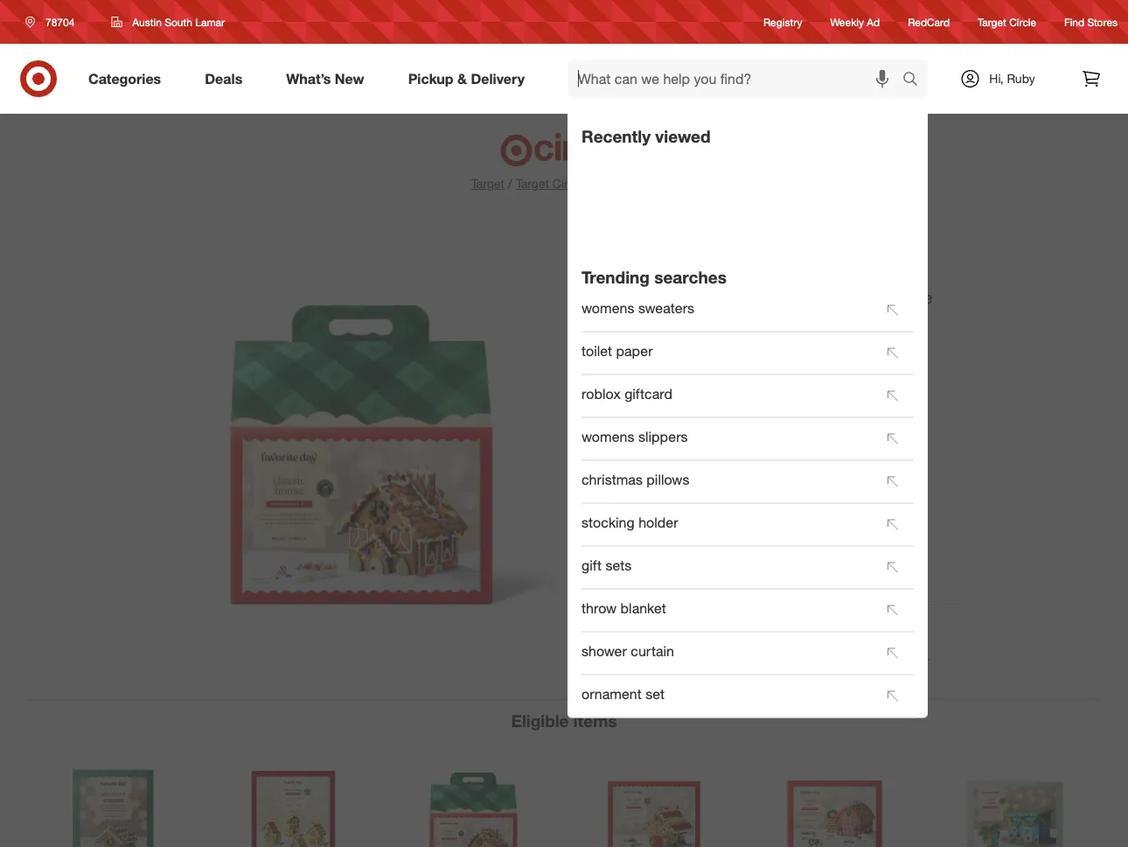 Task type: locate. For each thing, give the bounding box(es) containing it.
0 vertical spatial target circle
[[978, 15, 1037, 28]]

1 womens from the top
[[582, 299, 635, 316]]

womens down trending
[[582, 299, 635, 316]]

0 vertical spatial holiday
[[569, 287, 625, 307]]

gingerbread inside details 20% off holiday classic house gingerbread kit with roof helper - 38.8oz - favorite day™
[[742, 651, 810, 666]]

set
[[646, 685, 665, 702]]

2 vertical spatial circle
[[615, 231, 653, 248]]

categories
[[88, 70, 161, 87]]

1 vertical spatial delivery
[[731, 576, 769, 589]]

2 horizontal spatial -
[[927, 651, 932, 666]]

items
[[574, 710, 617, 730]]

-
[[863, 287, 870, 307], [927, 651, 932, 666], [609, 668, 614, 684]]

stocking
[[582, 513, 635, 531]]

house inside details 20% off holiday classic house gingerbread kit with roof helper - 38.8oz - favorite day™
[[703, 651, 738, 666]]

target circle up hi, ruby
[[978, 15, 1037, 28]]

share this offer
[[679, 431, 774, 448]]

hi,
[[990, 71, 1004, 86]]

1 vertical spatial 20%
[[569, 651, 594, 666]]

off up womens sweaters
[[616, 257, 642, 282]]

house
[[688, 287, 736, 307], [703, 651, 738, 666]]

target left /
[[471, 176, 505, 191]]

0 vertical spatial target circle link
[[978, 14, 1037, 29]]

paper
[[616, 342, 653, 359]]

christmas pillows link
[[582, 462, 872, 501]]

0 horizontal spatial off
[[598, 651, 612, 666]]

1 horizontal spatial favorite
[[874, 287, 933, 307]]

classic
[[630, 287, 683, 307], [660, 651, 699, 666]]

holder
[[639, 513, 679, 531]]

find stores
[[1065, 15, 1118, 28]]

holiday up expires
[[569, 287, 625, 307]]

favorite
[[874, 287, 933, 307], [617, 668, 661, 684]]

november
[[613, 341, 670, 356]]

house up • in the top right of the page
[[688, 287, 736, 307]]

circle up trending
[[615, 231, 653, 248]]

ad
[[867, 15, 880, 28]]

0 horizontal spatial -
[[609, 668, 614, 684]]

search
[[895, 72, 937, 89]]

20% up womens sweaters
[[569, 257, 611, 282]]

holiday up ornament set
[[615, 651, 656, 666]]

weekly
[[831, 15, 865, 28]]

1 vertical spatial house
[[703, 651, 738, 666]]

womens sweaters
[[582, 299, 695, 316]]

details 20% off holiday classic house gingerbread kit with roof helper - 38.8oz - favorite day™
[[569, 622, 936, 684]]

20% inside details 20% off holiday classic house gingerbread kit with roof helper - 38.8oz - favorite day™
[[569, 651, 594, 666]]

0 horizontal spatial favorite
[[617, 668, 661, 684]]

1 vertical spatial day™
[[664, 668, 692, 684]]

in
[[587, 561, 596, 574]]

christmas pillows
[[582, 471, 690, 488]]

gift sets
[[582, 556, 632, 573]]

1 vertical spatial womens
[[582, 428, 635, 445]]

2 horizontal spatial circle
[[1010, 15, 1037, 28]]

off up 38.8oz
[[598, 651, 612, 666]]

target circle link up hi, ruby
[[978, 14, 1037, 29]]

shop...
[[655, 476, 691, 492]]

off inside details 20% off holiday classic house gingerbread kit with roof helper - 38.8oz - favorite day™
[[598, 651, 612, 666]]

circle left find
[[1010, 15, 1037, 28]]

target circle up trending
[[569, 231, 653, 248]]

delivery down the same
[[731, 576, 769, 589]]

sets
[[606, 556, 632, 573]]

20%
[[569, 257, 611, 282], [569, 651, 594, 666]]

0 vertical spatial gingerbread
[[741, 287, 834, 307]]

day™
[[569, 313, 607, 333], [664, 668, 692, 684]]

1 vertical spatial off
[[598, 651, 612, 666]]

favorite inside 20% off holiday classic house gingerbread kit - favorite day™ expires november 18th •
[[874, 287, 933, 307]]

day™ up the set
[[664, 668, 692, 684]]

0 horizontal spatial kit
[[814, 651, 829, 666]]

austin south lamar
[[132, 15, 225, 28]]

hi, ruby
[[990, 71, 1036, 86]]

0 vertical spatial day™
[[569, 313, 607, 333]]

womens
[[582, 299, 635, 316], [582, 428, 635, 445]]

0 horizontal spatial day™
[[569, 313, 607, 333]]

house up ornament set link
[[703, 651, 738, 666]]

1 horizontal spatial kit
[[839, 287, 859, 307]]

target right /
[[516, 176, 550, 191]]

0 vertical spatial womens
[[582, 299, 635, 316]]

0 horizontal spatial target circle
[[569, 231, 653, 248]]

1 vertical spatial -
[[927, 651, 932, 666]]

deals
[[205, 70, 243, 87]]

shower curtain link
[[582, 634, 872, 672]]

pickup
[[408, 70, 454, 87]]

2 20% from the top
[[569, 651, 594, 666]]

day
[[756, 561, 774, 574]]

roblox giftcard
[[582, 385, 673, 402]]

toilet paper link
[[582, 334, 872, 372]]

2 womens from the top
[[582, 428, 635, 445]]

same
[[726, 561, 753, 574]]

roblox giftcard link
[[582, 377, 872, 415]]

delivery right '&'
[[471, 70, 525, 87]]

1 vertical spatial classic
[[660, 651, 699, 666]]

target circle
[[978, 15, 1037, 28], [569, 231, 653, 248]]

0 vertical spatial 20%
[[569, 257, 611, 282]]

eligible items
[[512, 710, 617, 730]]

gingerbread up toilet paper 'link'
[[741, 287, 834, 307]]

giftcard
[[625, 385, 673, 402]]

1 horizontal spatial off
[[616, 257, 642, 282]]

target circle link down target circle logo on the top
[[516, 175, 584, 193]]

target circle logo image
[[498, 131, 631, 168]]

blanket
[[621, 599, 667, 616]]

0 vertical spatial delivery
[[471, 70, 525, 87]]

1 vertical spatial holiday
[[615, 651, 656, 666]]

- inside 20% off holiday classic house gingerbread kit - favorite day™ expires november 18th •
[[863, 287, 870, 307]]

0 vertical spatial house
[[688, 287, 736, 307]]

house inside 20% off holiday classic house gingerbread kit - favorite day™ expires november 18th •
[[688, 287, 736, 307]]

lamar
[[195, 15, 225, 28]]

1 vertical spatial favorite
[[617, 668, 661, 684]]

south
[[165, 15, 192, 28]]

classic inside details 20% off holiday classic house gingerbread kit with roof helper - 38.8oz - favorite day™
[[660, 651, 699, 666]]

pickup & delivery link
[[393, 60, 547, 98]]

valid
[[569, 476, 595, 492]]

delivery
[[471, 70, 525, 87], [731, 576, 769, 589]]

share this offer button
[[569, 420, 859, 459]]

delivery inside same day delivery
[[731, 576, 769, 589]]

1 vertical spatial kit
[[814, 651, 829, 666]]

kit inside 20% off holiday classic house gingerbread kit - favorite day™ expires november 18th •
[[839, 287, 859, 307]]

1 horizontal spatial day™
[[664, 668, 692, 684]]

shower
[[582, 642, 627, 659]]

when
[[598, 476, 628, 492]]

expires
[[569, 341, 610, 356]]

20% up 38.8oz
[[569, 651, 594, 666]]

target
[[978, 15, 1007, 28], [471, 176, 505, 191], [516, 176, 550, 191], [569, 231, 611, 248]]

0 horizontal spatial delivery
[[471, 70, 525, 87]]

womens up christmas
[[582, 428, 635, 445]]

what's new link
[[271, 60, 386, 98]]

weekly ad
[[831, 15, 880, 28]]

registry
[[764, 15, 803, 28]]

gingerbread up ornament set link
[[742, 651, 810, 666]]

0 vertical spatial off
[[616, 257, 642, 282]]

1 vertical spatial target circle link
[[516, 175, 584, 193]]

1 horizontal spatial delivery
[[731, 576, 769, 589]]

1 horizontal spatial target circle
[[978, 15, 1037, 28]]

0 vertical spatial -
[[863, 287, 870, 307]]

0 vertical spatial favorite
[[874, 287, 933, 307]]

target link
[[471, 176, 505, 191]]

kit
[[839, 287, 859, 307], [814, 651, 829, 666]]

1 horizontal spatial -
[[863, 287, 870, 307]]

day™ up expires
[[569, 313, 607, 333]]

&
[[458, 70, 467, 87]]

valid when you shop...
[[569, 476, 691, 492]]

slippers
[[639, 428, 688, 445]]

circle down target circle logo on the top
[[553, 176, 584, 191]]

0 horizontal spatial circle
[[553, 176, 584, 191]]

1 20% from the top
[[569, 257, 611, 282]]

0 vertical spatial classic
[[630, 287, 683, 307]]

1 vertical spatial gingerbread
[[742, 651, 810, 666]]

1 vertical spatial circle
[[553, 176, 584, 191]]

0 vertical spatial kit
[[839, 287, 859, 307]]

78704
[[46, 15, 75, 28]]

day™ inside 20% off holiday classic house gingerbread kit - favorite day™ expires november 18th •
[[569, 313, 607, 333]]



Task type: describe. For each thing, give the bounding box(es) containing it.
stocking holder link
[[582, 505, 872, 544]]

ornament
[[582, 685, 642, 702]]

offer
[[745, 431, 774, 448]]

20% off holiday classic house gingerbread kit - favorite day™ expires november 18th •
[[569, 257, 933, 356]]

0 horizontal spatial target circle link
[[516, 175, 584, 193]]

eligible
[[512, 710, 569, 730]]

1 vertical spatial target circle
[[569, 231, 653, 248]]

throw blanket link
[[582, 591, 872, 629]]

find stores link
[[1065, 14, 1118, 29]]

ornament set
[[582, 685, 665, 702]]

viewed
[[656, 126, 711, 146]]

1 horizontal spatial circle
[[615, 231, 653, 248]]

new
[[335, 70, 365, 87]]

throw blanket
[[582, 599, 667, 616]]

18th
[[674, 341, 698, 356]]

gift sets link
[[582, 548, 872, 587]]

throw
[[582, 599, 617, 616]]

day™ inside details 20% off holiday classic house gingerbread kit with roof helper - 38.8oz - favorite day™
[[664, 668, 692, 684]]

gingerbread inside 20% off holiday classic house gingerbread kit - favorite day™ expires november 18th •
[[741, 287, 834, 307]]

•
[[701, 341, 708, 356]]

trending searches
[[582, 267, 727, 287]]

target / target circle
[[471, 176, 584, 191]]

/
[[508, 176, 513, 191]]

78704 button
[[14, 6, 93, 38]]

pillows
[[647, 471, 690, 488]]

search button
[[895, 60, 937, 102]]

target circle button
[[516, 175, 584, 193]]

toilet
[[582, 342, 613, 359]]

share
[[679, 431, 715, 448]]

womens sweaters link
[[582, 291, 872, 329]]

delivery for day
[[731, 576, 769, 589]]

what's new
[[286, 70, 365, 87]]

off inside 20% off holiday classic house gingerbread kit - favorite day™ expires november 18th •
[[616, 257, 642, 282]]

recently viewed
[[582, 126, 711, 146]]

searches
[[655, 267, 727, 287]]

shower curtain
[[582, 642, 675, 659]]

ornament set link
[[582, 677, 872, 715]]

christmas
[[582, 471, 643, 488]]

kit inside details 20% off holiday classic house gingerbread kit with roof helper - 38.8oz - favorite day™
[[814, 651, 829, 666]]

helper
[[887, 651, 924, 666]]

roof
[[858, 651, 884, 666]]

classic inside 20% off holiday classic house gingerbread kit - favorite day™ expires november 18th •
[[630, 287, 683, 307]]

redcard link
[[908, 14, 950, 29]]

deals link
[[190, 60, 264, 98]]

same day delivery
[[726, 561, 774, 589]]

0 vertical spatial circle
[[1010, 15, 1037, 28]]

holiday inside 20% off holiday classic house gingerbread kit - favorite day™ expires november 18th •
[[569, 287, 625, 307]]

redcard
[[908, 15, 950, 28]]

ruby
[[1008, 71, 1036, 86]]

you
[[632, 476, 651, 492]]

what's
[[286, 70, 331, 87]]

roblox
[[582, 385, 621, 402]]

favorite inside details 20% off holiday classic house gingerbread kit with roof helper - 38.8oz - favorite day™
[[617, 668, 661, 684]]

gift
[[582, 556, 602, 573]]

weekly ad link
[[831, 14, 880, 29]]

details
[[569, 622, 624, 642]]

pickup & delivery
[[408, 70, 525, 87]]

in store
[[587, 561, 624, 574]]

womens for womens slippers
[[582, 428, 635, 445]]

target up trending
[[569, 231, 611, 248]]

recently
[[582, 126, 651, 146]]

this
[[719, 431, 742, 448]]

stocking holder
[[582, 513, 679, 531]]

curtain
[[631, 642, 675, 659]]

womens for womens sweaters
[[582, 299, 635, 316]]

sweaters
[[639, 299, 695, 316]]

registry link
[[764, 14, 803, 29]]

store
[[599, 561, 624, 574]]

holiday inside details 20% off holiday classic house gingerbread kit with roof helper - 38.8oz - favorite day™
[[615, 651, 656, 666]]

toilet paper
[[582, 342, 653, 359]]

20% inside 20% off holiday classic house gingerbread kit - favorite day™ expires november 18th •
[[569, 257, 611, 282]]

38.8oz
[[569, 668, 606, 684]]

1 horizontal spatial target circle link
[[978, 14, 1037, 29]]

2 vertical spatial -
[[609, 668, 614, 684]]

austin
[[132, 15, 162, 28]]

target up hi, on the right top
[[978, 15, 1007, 28]]

delivery for &
[[471, 70, 525, 87]]

What can we help you find? suggestions appear below search field
[[568, 60, 907, 98]]

categories link
[[74, 60, 183, 98]]

with
[[832, 651, 855, 666]]

womens slippers link
[[582, 419, 872, 458]]



Task type: vqa. For each thing, say whether or not it's contained in the screenshot.
ornament
yes



